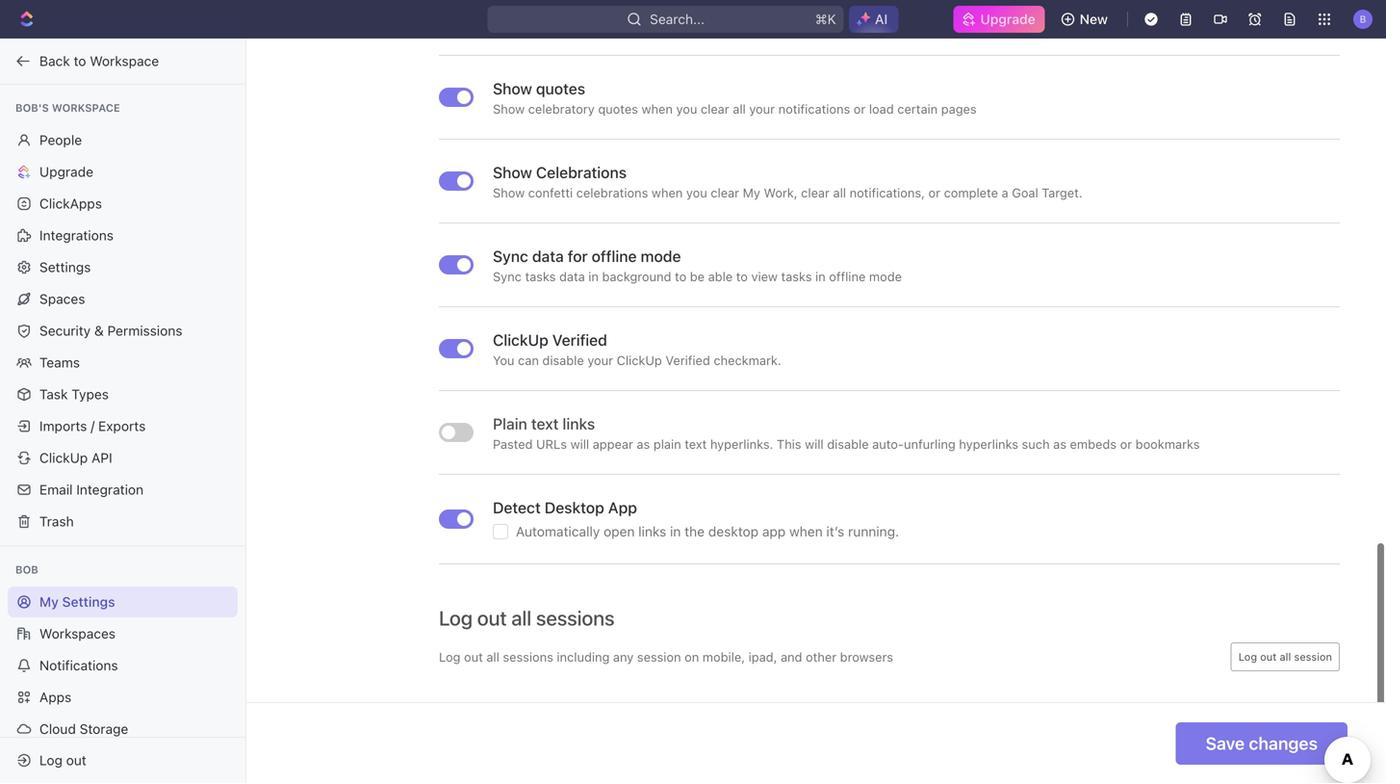 Task type: vqa. For each thing, say whether or not it's contained in the screenshot.


Task type: describe. For each thing, give the bounding box(es) containing it.
out for log out all session
[[1261, 651, 1277, 663]]

celebratory
[[528, 102, 595, 116]]

links inside detect desktop app automatically open links in the desktop app when it's running.
[[639, 524, 667, 539]]

desktop
[[709, 524, 759, 539]]

sessions for log out all sessions including any session on mobile, ipad, and other browsers
[[503, 650, 554, 664]]

save changes button
[[1177, 722, 1348, 765]]

disable inside clickup verified you can disable your clickup verified checkmark.
[[543, 353, 584, 368]]

upgrade for the left upgrade link
[[39, 164, 93, 180]]

and
[[781, 650, 803, 664]]

clickup for verified
[[493, 331, 549, 349]]

all for log out all sessions including any session on mobile, ipad, and other browsers
[[487, 650, 500, 664]]

2 show from the top
[[493, 102, 525, 116]]

cloud storage
[[39, 721, 128, 737]]

types
[[72, 386, 109, 402]]

when for celebrations
[[652, 185, 683, 200]]

⌘k
[[816, 11, 837, 27]]

other
[[806, 650, 837, 664]]

1 horizontal spatial verified
[[666, 353, 711, 368]]

0 vertical spatial text
[[532, 415, 559, 433]]

open
[[604, 524, 635, 539]]

1 vertical spatial mode
[[870, 269, 903, 284]]

my settings link
[[8, 587, 238, 617]]

0 horizontal spatial upgrade link
[[8, 157, 238, 187]]

1 tasks from the left
[[525, 269, 556, 284]]

clickapps
[[39, 196, 102, 211]]

new button
[[1053, 4, 1120, 35]]

task types link
[[8, 379, 238, 410]]

email integration
[[39, 482, 144, 497]]

2 horizontal spatial to
[[737, 269, 748, 284]]

your inside clickup verified you can disable your clickup verified checkmark.
[[588, 353, 614, 368]]

back to workspace
[[39, 53, 159, 69]]

complete
[[944, 185, 999, 200]]

in inside detect desktop app automatically open links in the desktop app when it's running.
[[670, 524, 681, 539]]

clear for quotes
[[701, 102, 730, 116]]

upgrade for top upgrade link
[[981, 11, 1036, 27]]

log out button
[[8, 745, 229, 776]]

settings link
[[8, 252, 238, 283]]

disable inside plain text links pasted urls will appear as plain text hyperlinks. this will disable auto-unfurling hyperlinks such as embeds or bookmarks
[[828, 437, 869, 451]]

notifications
[[39, 657, 118, 673]]

such
[[1022, 437, 1050, 451]]

clear for celebrations
[[711, 185, 740, 200]]

notifications,
[[850, 185, 926, 200]]

background
[[602, 269, 672, 284]]

or inside show celebrations show confetti celebrations when you clear my work, clear all notifications, or complete a goal target.
[[929, 185, 941, 200]]

certain
[[898, 102, 938, 116]]

1 as from the left
[[637, 437, 650, 451]]

or inside plain text links pasted urls will appear as plain text hyperlinks. this will disable auto-unfurling hyperlinks such as embeds or bookmarks
[[1121, 437, 1133, 451]]

when for quotes
[[642, 102, 673, 116]]

&
[[94, 323, 104, 339]]

log out all sessions
[[439, 606, 615, 630]]

the
[[685, 524, 705, 539]]

storage
[[80, 721, 128, 737]]

mobile,
[[703, 650, 746, 664]]

log out all sessions including any session on mobile, ipad, and other browsers
[[439, 650, 894, 664]]

your inside show quotes show celebratory quotes when you clear all your notifications or load certain pages
[[750, 102, 775, 116]]

log out all session
[[1239, 651, 1333, 663]]

0 horizontal spatial offline
[[592, 247, 637, 265]]

my inside show celebrations show confetti celebrations when you clear my work, clear all notifications, or complete a goal target.
[[743, 185, 761, 200]]

clickup verified you can disable your clickup verified checkmark.
[[493, 331, 782, 368]]

security & permissions
[[39, 323, 182, 339]]

checkmark.
[[714, 353, 782, 368]]

ai button
[[849, 6, 899, 33]]

goal
[[1013, 185, 1039, 200]]

be
[[690, 269, 705, 284]]

pages
[[942, 102, 977, 116]]

task
[[39, 386, 68, 402]]

including
[[557, 650, 610, 664]]

appear
[[593, 437, 634, 451]]

ipad,
[[749, 650, 778, 664]]

imports / exports
[[39, 418, 146, 434]]

clickup for api
[[39, 450, 88, 466]]

workspaces
[[39, 626, 116, 641]]

task types
[[39, 386, 109, 402]]

1 show from the top
[[493, 80, 533, 98]]

this
[[777, 437, 802, 451]]

all inside show quotes show celebratory quotes when you clear all your notifications or load certain pages
[[733, 102, 746, 116]]

3 show from the top
[[493, 163, 533, 182]]

target.
[[1042, 185, 1083, 200]]

0 vertical spatial upgrade link
[[954, 6, 1046, 33]]

2 as from the left
[[1054, 437, 1067, 451]]

log out
[[39, 752, 87, 768]]

1 vertical spatial workspace
[[52, 102, 120, 114]]

log for log out all sessions including any session on mobile, ipad, and other browsers
[[439, 650, 461, 664]]

email integration link
[[8, 474, 238, 505]]

running.
[[849, 524, 900, 539]]

save changes
[[1206, 733, 1319, 754]]

people
[[39, 132, 82, 148]]

teams link
[[8, 347, 238, 378]]

out for log out all sessions including any session on mobile, ipad, and other browsers
[[464, 650, 483, 664]]

security & permissions link
[[8, 315, 238, 346]]

view
[[752, 269, 778, 284]]

b
[[1361, 13, 1367, 24]]

to inside back to workspace button
[[74, 53, 86, 69]]

/
[[91, 418, 95, 434]]

0 horizontal spatial in
[[589, 269, 599, 284]]

desktop
[[545, 498, 605, 517]]

email
[[39, 482, 73, 497]]

search...
[[650, 11, 705, 27]]

bob
[[15, 563, 38, 576]]

1 horizontal spatial quotes
[[598, 102, 639, 116]]

2 tasks from the left
[[782, 269, 812, 284]]

0 vertical spatial settings
[[39, 259, 91, 275]]

teams
[[39, 354, 80, 370]]

when inside detect desktop app automatically open links in the desktop app when it's running.
[[790, 524, 823, 539]]

1 vertical spatial settings
[[62, 594, 115, 610]]

sessions for log out all sessions
[[536, 606, 615, 630]]

links inside plain text links pasted urls will appear as plain text hyperlinks. this will disable auto-unfurling hyperlinks such as embeds or bookmarks
[[563, 415, 595, 433]]

workspaces link
[[8, 618, 238, 649]]

you for quotes
[[677, 102, 698, 116]]

auto-
[[873, 437, 904, 451]]

0 vertical spatial verified
[[553, 331, 608, 349]]

1 vertical spatial offline
[[830, 269, 866, 284]]

plain
[[654, 437, 682, 451]]

hyperlinks
[[960, 437, 1019, 451]]

detect
[[493, 498, 541, 517]]



Task type: locate. For each thing, give the bounding box(es) containing it.
automatically
[[516, 524, 600, 539]]

0 horizontal spatial session
[[638, 650, 681, 664]]

1 horizontal spatial links
[[639, 524, 667, 539]]

clickup down background
[[617, 353, 662, 368]]

0 horizontal spatial as
[[637, 437, 650, 451]]

links right open
[[639, 524, 667, 539]]

when down search... at the top of page
[[642, 102, 673, 116]]

browsers
[[841, 650, 894, 664]]

0 vertical spatial offline
[[592, 247, 637, 265]]

to right back
[[74, 53, 86, 69]]

can
[[518, 353, 539, 368]]

all left notifications,
[[834, 185, 847, 200]]

embeds
[[1071, 437, 1117, 451]]

1 vertical spatial text
[[685, 437, 707, 451]]

0 horizontal spatial mode
[[641, 247, 681, 265]]

2 vertical spatial or
[[1121, 437, 1133, 451]]

offline up background
[[592, 247, 637, 265]]

trash link
[[8, 506, 238, 537]]

1 vertical spatial when
[[652, 185, 683, 200]]

upgrade left new button
[[981, 11, 1036, 27]]

0 vertical spatial data
[[532, 247, 564, 265]]

1 vertical spatial sessions
[[503, 650, 554, 664]]

when inside show quotes show celebratory quotes when you clear all your notifications or load certain pages
[[642, 102, 673, 116]]

you inside show celebrations show confetti celebrations when you clear my work, clear all notifications, or complete a goal target.
[[687, 185, 708, 200]]

1 horizontal spatial to
[[675, 269, 687, 284]]

permissions
[[107, 323, 182, 339]]

quotes up "celebratory" at the left of page
[[536, 80, 586, 98]]

0 horizontal spatial your
[[588, 353, 614, 368]]

show quotes show celebratory quotes when you clear all your notifications or load certain pages
[[493, 80, 977, 116]]

0 horizontal spatial my
[[39, 594, 59, 610]]

workspace inside button
[[90, 53, 159, 69]]

all down automatically
[[512, 606, 532, 630]]

you
[[493, 353, 515, 368]]

all
[[733, 102, 746, 116], [834, 185, 847, 200], [512, 606, 532, 630], [487, 650, 500, 664], [1281, 651, 1292, 663]]

hyperlinks.
[[711, 437, 774, 451]]

1 horizontal spatial upgrade link
[[954, 6, 1046, 33]]

log inside log out button
[[39, 752, 63, 768]]

0 vertical spatial when
[[642, 102, 673, 116]]

save
[[1206, 733, 1246, 754]]

session up changes
[[1295, 651, 1333, 663]]

spaces link
[[8, 284, 238, 314]]

or left load
[[854, 102, 866, 116]]

1 horizontal spatial your
[[750, 102, 775, 116]]

sessions up including in the left bottom of the page
[[536, 606, 615, 630]]

1 horizontal spatial offline
[[830, 269, 866, 284]]

disable right can
[[543, 353, 584, 368]]

0 vertical spatial disable
[[543, 353, 584, 368]]

notifications
[[779, 102, 851, 116]]

verified left checkmark. at the right top
[[666, 353, 711, 368]]

1 horizontal spatial upgrade
[[981, 11, 1036, 27]]

clickup down imports
[[39, 450, 88, 466]]

0 horizontal spatial to
[[74, 53, 86, 69]]

out for log out all sessions
[[478, 606, 507, 630]]

app
[[763, 524, 786, 539]]

sync
[[493, 247, 529, 265], [493, 269, 522, 284]]

1 horizontal spatial text
[[685, 437, 707, 451]]

2 horizontal spatial clickup
[[617, 353, 662, 368]]

integration
[[76, 482, 144, 497]]

0 vertical spatial upgrade
[[981, 11, 1036, 27]]

1 will from the left
[[571, 437, 590, 451]]

spaces
[[39, 291, 85, 307]]

new
[[1080, 11, 1109, 27]]

upgrade link left new button
[[954, 6, 1046, 33]]

in right view on the right top of the page
[[816, 269, 826, 284]]

1 vertical spatial you
[[687, 185, 708, 200]]

my up workspaces
[[39, 594, 59, 610]]

text up urls
[[532, 415, 559, 433]]

sync up "you"
[[493, 269, 522, 284]]

my
[[743, 185, 761, 200], [39, 594, 59, 610]]

a
[[1002, 185, 1009, 200]]

you for celebrations
[[687, 185, 708, 200]]

log out all session button
[[1232, 642, 1341, 671]]

4 show from the top
[[493, 185, 525, 200]]

load
[[870, 102, 894, 116]]

0 vertical spatial clickup
[[493, 331, 549, 349]]

links up urls
[[563, 415, 595, 433]]

0 vertical spatial quotes
[[536, 80, 586, 98]]

all left notifications
[[733, 102, 746, 116]]

1 vertical spatial verified
[[666, 353, 711, 368]]

show up 'confetti'
[[493, 163, 533, 182]]

clickup inside 'link'
[[39, 450, 88, 466]]

will right urls
[[571, 437, 590, 451]]

1 vertical spatial disable
[[828, 437, 869, 451]]

all inside show celebrations show confetti celebrations when you clear my work, clear all notifications, or complete a goal target.
[[834, 185, 847, 200]]

1 vertical spatial sync
[[493, 269, 522, 284]]

1 horizontal spatial will
[[805, 437, 824, 451]]

sync left for at the top of page
[[493, 247, 529, 265]]

celebrations
[[577, 185, 649, 200]]

cloud
[[39, 721, 76, 737]]

1 vertical spatial your
[[588, 353, 614, 368]]

1 horizontal spatial disable
[[828, 437, 869, 451]]

2 vertical spatial when
[[790, 524, 823, 539]]

0 vertical spatial sessions
[[536, 606, 615, 630]]

1 horizontal spatial or
[[929, 185, 941, 200]]

offline right view on the right top of the page
[[830, 269, 866, 284]]

1 horizontal spatial mode
[[870, 269, 903, 284]]

all down log out all sessions
[[487, 650, 500, 664]]

1 horizontal spatial tasks
[[782, 269, 812, 284]]

text right plain
[[685, 437, 707, 451]]

or inside show quotes show celebratory quotes when you clear all your notifications or load certain pages
[[854, 102, 866, 116]]

your right can
[[588, 353, 614, 368]]

upgrade
[[981, 11, 1036, 27], [39, 164, 93, 180]]

in left the
[[670, 524, 681, 539]]

tasks
[[525, 269, 556, 284], [782, 269, 812, 284]]

0 vertical spatial workspace
[[90, 53, 159, 69]]

session left on
[[638, 650, 681, 664]]

as
[[637, 437, 650, 451], [1054, 437, 1067, 451]]

0 horizontal spatial disable
[[543, 353, 584, 368]]

you down search... at the top of page
[[677, 102, 698, 116]]

plain text links pasted urls will appear as plain text hyperlinks. this will disable auto-unfurling hyperlinks such as embeds or bookmarks
[[493, 415, 1201, 451]]

will
[[571, 437, 590, 451], [805, 437, 824, 451]]

0 horizontal spatial or
[[854, 102, 866, 116]]

settings up spaces
[[39, 259, 91, 275]]

0 horizontal spatial verified
[[553, 331, 608, 349]]

my left the work,
[[743, 185, 761, 200]]

all inside button
[[1281, 651, 1292, 663]]

upgrade up clickapps
[[39, 164, 93, 180]]

0 horizontal spatial links
[[563, 415, 595, 433]]

back to workspace button
[[8, 46, 228, 77]]

celebrations
[[536, 163, 627, 182]]

1 vertical spatial clickup
[[617, 353, 662, 368]]

clickup
[[493, 331, 549, 349], [617, 353, 662, 368], [39, 450, 88, 466]]

when left it's
[[790, 524, 823, 539]]

log for log out all sessions
[[439, 606, 473, 630]]

1 vertical spatial my
[[39, 594, 59, 610]]

pasted
[[493, 437, 533, 451]]

when inside show celebrations show confetti celebrations when you clear my work, clear all notifications, or complete a goal target.
[[652, 185, 683, 200]]

2 will from the left
[[805, 437, 824, 451]]

data left for at the top of page
[[532, 247, 564, 265]]

to right able
[[737, 269, 748, 284]]

your
[[750, 102, 775, 116], [588, 353, 614, 368]]

text
[[532, 415, 559, 433], [685, 437, 707, 451]]

you inside show quotes show celebratory quotes when you clear all your notifications or load certain pages
[[677, 102, 698, 116]]

to left be on the top of page
[[675, 269, 687, 284]]

verified down for at the top of page
[[553, 331, 608, 349]]

or
[[854, 102, 866, 116], [929, 185, 941, 200], [1121, 437, 1133, 451]]

workspace up people
[[52, 102, 120, 114]]

sessions down log out all sessions
[[503, 650, 554, 664]]

security
[[39, 323, 91, 339]]

when right celebrations
[[652, 185, 683, 200]]

1 vertical spatial links
[[639, 524, 667, 539]]

my settings
[[39, 594, 115, 610]]

out for log out
[[66, 752, 87, 768]]

all for log out all session
[[1281, 651, 1292, 663]]

1 sync from the top
[[493, 247, 529, 265]]

log
[[439, 606, 473, 630], [439, 650, 461, 664], [1239, 651, 1258, 663], [39, 752, 63, 768]]

all up changes
[[1281, 651, 1292, 663]]

any
[[614, 650, 634, 664]]

tasks right view on the right top of the page
[[782, 269, 812, 284]]

log for log out all session
[[1239, 651, 1258, 663]]

clear inside show quotes show celebratory quotes when you clear all your notifications or load certain pages
[[701, 102, 730, 116]]

2 horizontal spatial or
[[1121, 437, 1133, 451]]

log for log out
[[39, 752, 63, 768]]

1 horizontal spatial as
[[1054, 437, 1067, 451]]

links
[[563, 415, 595, 433], [639, 524, 667, 539]]

0 horizontal spatial tasks
[[525, 269, 556, 284]]

as left plain
[[637, 437, 650, 451]]

out inside button
[[66, 752, 87, 768]]

0 horizontal spatial clickup
[[39, 450, 88, 466]]

0 horizontal spatial upgrade
[[39, 164, 93, 180]]

1 vertical spatial or
[[929, 185, 941, 200]]

settings up workspaces
[[62, 594, 115, 610]]

2 vertical spatial clickup
[[39, 450, 88, 466]]

workspace right back
[[90, 53, 159, 69]]

imports
[[39, 418, 87, 434]]

integrations link
[[8, 220, 238, 251]]

in left background
[[589, 269, 599, 284]]

exports
[[98, 418, 146, 434]]

show left 'confetti'
[[493, 185, 525, 200]]

apps
[[39, 689, 72, 705]]

session
[[638, 650, 681, 664], [1295, 651, 1333, 663]]

1 vertical spatial upgrade link
[[8, 157, 238, 187]]

out inside button
[[1261, 651, 1277, 663]]

api
[[92, 450, 112, 466]]

0 vertical spatial you
[[677, 102, 698, 116]]

or right embeds
[[1121, 437, 1133, 451]]

0 horizontal spatial will
[[571, 437, 590, 451]]

will right this
[[805, 437, 824, 451]]

you
[[677, 102, 698, 116], [687, 185, 708, 200]]

quotes right "celebratory" at the left of page
[[598, 102, 639, 116]]

your left notifications
[[750, 102, 775, 116]]

0 horizontal spatial text
[[532, 415, 559, 433]]

apps link
[[8, 682, 238, 713]]

upgrade link down people 'link'
[[8, 157, 238, 187]]

trash
[[39, 513, 74, 529]]

integrations
[[39, 227, 114, 243]]

bob's workspace
[[15, 102, 120, 114]]

show left "celebratory" at the left of page
[[493, 102, 525, 116]]

clickapps link
[[8, 188, 238, 219]]

notifications link
[[8, 650, 238, 681]]

bob's
[[15, 102, 49, 114]]

0 vertical spatial my
[[743, 185, 761, 200]]

mode
[[641, 247, 681, 265], [870, 269, 903, 284]]

1 vertical spatial quotes
[[598, 102, 639, 116]]

tasks down 'confetti'
[[525, 269, 556, 284]]

all for log out all sessions
[[512, 606, 532, 630]]

mode down notifications,
[[870, 269, 903, 284]]

as right such
[[1054, 437, 1067, 451]]

1 horizontal spatial in
[[670, 524, 681, 539]]

back
[[39, 53, 70, 69]]

0 vertical spatial or
[[854, 102, 866, 116]]

1 vertical spatial upgrade
[[39, 164, 93, 180]]

session inside button
[[1295, 651, 1333, 663]]

2 horizontal spatial in
[[816, 269, 826, 284]]

0 horizontal spatial quotes
[[536, 80, 586, 98]]

0 vertical spatial sync
[[493, 247, 529, 265]]

bookmarks
[[1136, 437, 1201, 451]]

upgrade link
[[954, 6, 1046, 33], [8, 157, 238, 187]]

work,
[[764, 185, 798, 200]]

0 vertical spatial your
[[750, 102, 775, 116]]

log inside log out all session button
[[1239, 651, 1258, 663]]

show up "celebratory" at the left of page
[[493, 80, 533, 98]]

in
[[589, 269, 599, 284], [816, 269, 826, 284], [670, 524, 681, 539]]

plain
[[493, 415, 528, 433]]

app
[[609, 498, 638, 517]]

urls
[[537, 437, 567, 451]]

or left complete
[[929, 185, 941, 200]]

clickup up can
[[493, 331, 549, 349]]

0 vertical spatial links
[[563, 415, 595, 433]]

to
[[74, 53, 86, 69], [675, 269, 687, 284], [737, 269, 748, 284]]

1 horizontal spatial clickup
[[493, 331, 549, 349]]

1 horizontal spatial my
[[743, 185, 761, 200]]

2 sync from the top
[[493, 269, 522, 284]]

clickup api
[[39, 450, 112, 466]]

disable
[[543, 353, 584, 368], [828, 437, 869, 451]]

mode up background
[[641, 247, 681, 265]]

data down for at the top of page
[[560, 269, 585, 284]]

clickup api link
[[8, 443, 238, 473]]

sync data for offline mode sync tasks data in background to be able to view tasks in offline mode
[[493, 247, 903, 284]]

it's
[[827, 524, 845, 539]]

1 vertical spatial data
[[560, 269, 585, 284]]

you up sync data for offline mode sync tasks data in background to be able to view tasks in offline mode
[[687, 185, 708, 200]]

cloud storage link
[[8, 714, 238, 745]]

1 horizontal spatial session
[[1295, 651, 1333, 663]]

disable left auto-
[[828, 437, 869, 451]]

0 vertical spatial mode
[[641, 247, 681, 265]]

unfurling
[[904, 437, 956, 451]]



